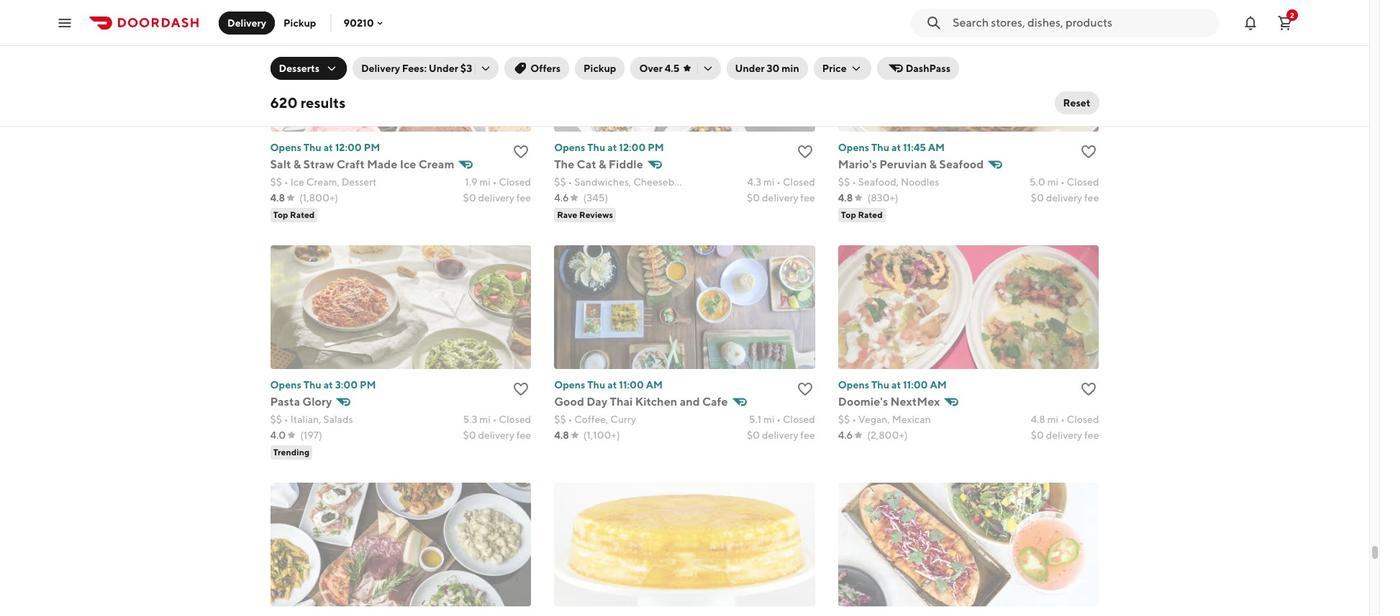 Task type: vqa. For each thing, say whether or not it's contained in the screenshot.
Sandwiches,
yes



Task type: locate. For each thing, give the bounding box(es) containing it.
2 & from the left
[[599, 157, 606, 171]]

opens thu at 3:00 pm
[[270, 379, 376, 391]]

1 vertical spatial pickup
[[584, 63, 616, 74]]

delivery down the 5.0 mi • closed
[[1046, 192, 1083, 203]]

good
[[554, 395, 584, 409]]

opens thu at 11:00 am for day
[[554, 379, 663, 391]]

3:00
[[335, 379, 358, 391]]

$$ down the
[[554, 176, 566, 188]]

rated for peruvian
[[858, 209, 883, 220]]

$$ down doomie's
[[838, 414, 850, 425]]

top down salt
[[273, 209, 288, 220]]

2 11:00 from the left
[[903, 379, 928, 391]]

0 vertical spatial pickup
[[284, 17, 316, 28]]

pickup button up desserts
[[275, 11, 325, 34]]

0 horizontal spatial rated
[[290, 209, 315, 220]]

$$
[[270, 176, 282, 188], [554, 176, 566, 188], [838, 176, 850, 188], [270, 414, 282, 425], [554, 414, 566, 425], [838, 414, 850, 425]]

$$ up 4.0
[[270, 414, 282, 425]]

opens for good
[[554, 379, 586, 391]]

fee down the 1.9 mi • closed
[[517, 192, 531, 203]]

fee for kitchen
[[801, 429, 815, 441]]

at for cat
[[608, 142, 617, 153]]

pickup up desserts
[[284, 17, 316, 28]]

2 opens thu at 11:00 am from the left
[[838, 379, 947, 391]]

$$ • coffee, curry
[[554, 414, 636, 425]]

fee
[[517, 192, 531, 203], [801, 192, 815, 203], [1085, 192, 1099, 203], [517, 429, 531, 441], [801, 429, 815, 441], [1085, 429, 1099, 441]]

thu up mario's
[[872, 142, 890, 153]]

$$ for mario's
[[838, 176, 850, 188]]

click to add this store to your saved list image for mario's peruvian & seafood
[[1081, 143, 1098, 160]]

delivery
[[478, 192, 515, 203], [762, 192, 799, 203], [1046, 192, 1083, 203], [478, 429, 515, 441], [762, 429, 799, 441], [1046, 429, 1083, 441]]

1 & from the left
[[294, 157, 301, 171]]

thu up glory
[[304, 379, 322, 391]]

ice
[[400, 157, 416, 171], [290, 176, 304, 188]]

craft
[[337, 157, 365, 171]]

open menu image
[[56, 14, 73, 31]]

1 click to add this store to your saved list image from the left
[[513, 143, 530, 160]]

$​0 down 5.1 on the right bottom of the page
[[747, 429, 760, 441]]

vegan,
[[859, 414, 890, 425]]

$$ for good
[[554, 414, 566, 425]]

opens up pasta
[[270, 379, 301, 391]]

top rated for mario's
[[841, 209, 883, 220]]

thu up the cat & fiddle
[[588, 142, 606, 153]]

0 horizontal spatial opens thu at 12:00 pm
[[270, 142, 380, 153]]

2 horizontal spatial &
[[930, 157, 937, 171]]

$​0 delivery fee down 5.1 mi • closed
[[747, 429, 815, 441]]

$​0 down 1.9
[[463, 192, 476, 203]]

1.9 mi • closed
[[465, 176, 531, 188]]

mi for kitchen
[[764, 414, 775, 425]]

click to add this store to your saved list image up the 1.9 mi • closed
[[513, 143, 530, 160]]

(1,100+)
[[584, 429, 620, 441]]

am for kitchen
[[646, 379, 663, 391]]

& right salt
[[294, 157, 301, 171]]

am
[[928, 142, 945, 153], [646, 379, 663, 391], [930, 379, 947, 391]]

0 horizontal spatial &
[[294, 157, 301, 171]]

top
[[273, 209, 288, 220], [841, 209, 856, 220]]

at left 11:45
[[892, 142, 901, 153]]

$$ for the
[[554, 176, 566, 188]]

1 horizontal spatial top rated
[[841, 209, 883, 220]]

pickup left over
[[584, 63, 616, 74]]

click to add this store to your saved list image
[[797, 143, 814, 160], [513, 381, 530, 398], [797, 381, 814, 398], [1081, 381, 1098, 398]]

12:00 up craft
[[335, 142, 362, 153]]

1 horizontal spatial under
[[735, 63, 765, 74]]

pm up cheeseburger
[[648, 142, 664, 153]]

click to add this store to your saved list image up 4.8 mi • closed on the bottom of page
[[1081, 381, 1098, 398]]

11:45
[[903, 142, 926, 153]]

90210 button
[[344, 17, 386, 28]]

$$ for doomie's
[[838, 414, 850, 425]]

top down mario's
[[841, 209, 856, 220]]

5.3
[[463, 414, 478, 425]]

the cat & fiddle
[[554, 157, 643, 171]]

opens thu at 12:00 pm up straw at the top of the page
[[270, 142, 380, 153]]

•
[[284, 176, 288, 188], [493, 176, 497, 188], [568, 176, 572, 188], [777, 176, 781, 188], [852, 176, 857, 188], [1061, 176, 1065, 188], [284, 414, 288, 425], [493, 414, 497, 425], [568, 414, 572, 425], [777, 414, 781, 425], [852, 414, 857, 425], [1061, 414, 1065, 425]]

12:00
[[335, 142, 362, 153], [619, 142, 646, 153]]

opens up the
[[554, 142, 586, 153]]

opens thu at 12:00 pm for straw
[[270, 142, 380, 153]]

pickup for bottom pickup button
[[584, 63, 616, 74]]

at left 3:00
[[324, 379, 333, 391]]

click to add this store to your saved list image for doomie's nextmex
[[1081, 381, 1098, 398]]

opens for doomie's
[[838, 379, 870, 391]]

dashpass button
[[877, 57, 959, 80]]

cafe
[[702, 395, 728, 409]]

2 top rated from the left
[[841, 209, 883, 220]]

4.6 for doomie's nextmex
[[838, 429, 853, 441]]

pickup button left over
[[575, 57, 625, 80]]

4.3
[[747, 176, 762, 188]]

mi for fiddle
[[764, 176, 775, 188]]

$​0 down 4.8 mi • closed on the bottom of page
[[1031, 429, 1044, 441]]

curry
[[611, 414, 636, 425]]

opens thu at 12:00 pm up the cat & fiddle
[[554, 142, 664, 153]]

$​0 for doomie's nextmex
[[1031, 429, 1044, 441]]

$​0 for the cat & fiddle
[[747, 192, 760, 203]]

4.8 mi • closed
[[1031, 414, 1099, 425]]

4.8 for good day thai kitchen and cafe
[[554, 429, 569, 441]]

italian,
[[290, 414, 321, 425]]

1 top from the left
[[273, 209, 288, 220]]

thu for nextmex
[[872, 379, 890, 391]]

delivery down 4.8 mi • closed on the bottom of page
[[1046, 429, 1083, 441]]

$​0 down 5.0
[[1031, 192, 1044, 203]]

4.8
[[270, 192, 285, 203], [838, 192, 853, 203], [1031, 414, 1046, 425], [554, 429, 569, 441]]

1 rated from the left
[[290, 209, 315, 220]]

0 vertical spatial ice
[[400, 157, 416, 171]]

& right "cat" at the left top
[[599, 157, 606, 171]]

0 horizontal spatial 11:00
[[619, 379, 644, 391]]

click to add this store to your saved list image up 5.3 mi • closed
[[513, 381, 530, 398]]

pasta
[[270, 395, 300, 409]]

mi for craft
[[480, 176, 491, 188]]

thai
[[610, 395, 633, 409]]

$​0 down 4.3
[[747, 192, 760, 203]]

1 horizontal spatial opens thu at 11:00 am
[[838, 379, 947, 391]]

trending
[[273, 447, 310, 458]]

1 horizontal spatial opens thu at 12:00 pm
[[554, 142, 664, 153]]

am up kitchen
[[646, 379, 663, 391]]

delivery down 4.3 mi • closed
[[762, 192, 799, 203]]

under left 30
[[735, 63, 765, 74]]

reset
[[1063, 97, 1091, 109]]

fee down 4.3 mi • closed
[[801, 192, 815, 203]]

fee for seafood
[[1085, 192, 1099, 203]]

1 horizontal spatial pickup
[[584, 63, 616, 74]]

fee down the 5.0 mi • closed
[[1085, 192, 1099, 203]]

and
[[680, 395, 700, 409]]

at up the cat & fiddle
[[608, 142, 617, 153]]

coffee,
[[574, 414, 609, 425]]

mario's peruvian & seafood
[[838, 157, 984, 171]]

opens up mario's
[[838, 142, 870, 153]]

1 vertical spatial 4.6
[[838, 429, 853, 441]]

0 horizontal spatial under
[[429, 63, 458, 74]]

4.6 down doomie's
[[838, 429, 853, 441]]

0 vertical spatial delivery
[[227, 17, 266, 28]]

1 11:00 from the left
[[619, 379, 644, 391]]

closed
[[499, 176, 531, 188], [783, 176, 815, 188], [1067, 176, 1099, 188], [499, 414, 531, 425], [783, 414, 815, 425], [1067, 414, 1099, 425]]

at
[[324, 142, 333, 153], [608, 142, 617, 153], [892, 142, 901, 153], [324, 379, 333, 391], [608, 379, 617, 391], [892, 379, 901, 391]]

0 horizontal spatial opens thu at 11:00 am
[[554, 379, 663, 391]]

$​0 delivery fee down 4.3 mi • closed
[[747, 192, 815, 203]]

delivery inside button
[[227, 17, 266, 28]]

1 horizontal spatial 4.6
[[838, 429, 853, 441]]

at for &
[[324, 142, 333, 153]]

& up noodles
[[930, 157, 937, 171]]

opens thu at 12:00 pm
[[270, 142, 380, 153], [554, 142, 664, 153]]

1 opens thu at 11:00 am from the left
[[554, 379, 663, 391]]

thu for peruvian
[[872, 142, 890, 153]]

0 horizontal spatial 12:00
[[335, 142, 362, 153]]

2 button
[[1271, 8, 1300, 37]]

click to add this store to your saved list image
[[513, 143, 530, 160], [1081, 143, 1098, 160]]

11:00
[[619, 379, 644, 391], [903, 379, 928, 391]]

$​0
[[463, 192, 476, 203], [747, 192, 760, 203], [1031, 192, 1044, 203], [463, 429, 476, 441], [747, 429, 760, 441], [1031, 429, 1044, 441]]

pickup
[[284, 17, 316, 28], [584, 63, 616, 74]]

2 under from the left
[[735, 63, 765, 74]]

click to add this store to your saved list image up the 5.0 mi • closed
[[1081, 143, 1098, 160]]

top rated
[[273, 209, 315, 220], [841, 209, 883, 220]]

delivery for craft
[[478, 192, 515, 203]]

$​0 down 5.3
[[463, 429, 476, 441]]

thu for glory
[[304, 379, 322, 391]]

opens for salt
[[270, 142, 301, 153]]

mario's
[[838, 157, 877, 171]]

2 click to add this store to your saved list image from the left
[[1081, 143, 1098, 160]]

0 horizontal spatial click to add this store to your saved list image
[[513, 143, 530, 160]]

nextmex
[[891, 395, 940, 409]]

2 12:00 from the left
[[619, 142, 646, 153]]

1 horizontal spatial 12:00
[[619, 142, 646, 153]]

at up doomie's nextmex
[[892, 379, 901, 391]]

1 vertical spatial pickup button
[[575, 57, 625, 80]]

delivery down 5.1 mi • closed
[[762, 429, 799, 441]]

5.1 mi • closed
[[749, 414, 815, 425]]

seafood,
[[859, 176, 899, 188]]

$$ down good at the bottom
[[554, 414, 566, 425]]

2 rated from the left
[[858, 209, 883, 220]]

0 horizontal spatial 4.6
[[554, 192, 569, 203]]

delivery down the 1.9 mi • closed
[[478, 192, 515, 203]]

1 horizontal spatial pickup button
[[575, 57, 625, 80]]

$​0 delivery fee for craft
[[463, 192, 531, 203]]

good day thai kitchen and cafe
[[554, 395, 728, 409]]

desserts
[[279, 63, 320, 74]]

$$ down salt
[[270, 176, 282, 188]]

0 vertical spatial pickup button
[[275, 11, 325, 34]]

& for mario's peruvian & seafood
[[930, 157, 937, 171]]

2 top from the left
[[841, 209, 856, 220]]

1 horizontal spatial delivery
[[361, 63, 400, 74]]

1 top rated from the left
[[273, 209, 315, 220]]

0 horizontal spatial top rated
[[273, 209, 315, 220]]

1 vertical spatial ice
[[290, 176, 304, 188]]

pm
[[364, 142, 380, 153], [648, 142, 664, 153], [360, 379, 376, 391]]

thu up day
[[588, 379, 606, 391]]

$3
[[461, 63, 472, 74]]

delivery button
[[219, 11, 275, 34]]

day
[[587, 395, 608, 409]]

$​0 for salt & straw craft made ice cream
[[463, 192, 476, 203]]

opens for the
[[554, 142, 586, 153]]

1 horizontal spatial top
[[841, 209, 856, 220]]

1 horizontal spatial rated
[[858, 209, 883, 220]]

opens thu at 11:45 am
[[838, 142, 945, 153]]

closed for seafood
[[1067, 176, 1099, 188]]

1 vertical spatial delivery
[[361, 63, 400, 74]]

1.9
[[465, 176, 478, 188]]

&
[[294, 157, 301, 171], [599, 157, 606, 171], [930, 157, 937, 171]]

closed for craft
[[499, 176, 531, 188]]

delivery for fiddle
[[762, 192, 799, 203]]

over 4.5 button
[[631, 57, 721, 80]]

11:00 up nextmex at the bottom of page
[[903, 379, 928, 391]]

pm up salt & straw craft made ice cream
[[364, 142, 380, 153]]

opens up doomie's
[[838, 379, 870, 391]]

1 horizontal spatial &
[[599, 157, 606, 171]]

0 horizontal spatial top
[[273, 209, 288, 220]]

click to add this store to your saved list image up 4.3 mi • closed
[[797, 143, 814, 160]]

under
[[429, 63, 458, 74], [735, 63, 765, 74]]

thu up straw at the top of the page
[[304, 142, 322, 153]]

11:00 up good day thai kitchen and cafe
[[619, 379, 644, 391]]

1 horizontal spatial 11:00
[[903, 379, 928, 391]]

12:00 up the fiddle
[[619, 142, 646, 153]]

am right 11:45
[[928, 142, 945, 153]]

4.0
[[270, 429, 286, 441]]

11:00 for nextmex
[[903, 379, 928, 391]]

opens up good at the bottom
[[554, 379, 586, 391]]

$​0 delivery fee for seafood
[[1031, 192, 1099, 203]]

rated down (1,800+)
[[290, 209, 315, 220]]

opens thu at 11:00 am up day
[[554, 379, 663, 391]]

top rated down (1,800+)
[[273, 209, 315, 220]]

opens up salt
[[270, 142, 301, 153]]

noodles
[[901, 176, 940, 188]]

0 horizontal spatial delivery
[[227, 17, 266, 28]]

1 12:00 from the left
[[335, 142, 362, 153]]

1 opens thu at 12:00 pm from the left
[[270, 142, 380, 153]]

1 horizontal spatial click to add this store to your saved list image
[[1081, 143, 1098, 160]]

pickup button
[[275, 11, 325, 34], [575, 57, 625, 80]]

cheeseburger
[[634, 176, 699, 188]]

top rated down the (830+)
[[841, 209, 883, 220]]

under left $3
[[429, 63, 458, 74]]

at up straw at the top of the page
[[324, 142, 333, 153]]

0 vertical spatial 4.6
[[554, 192, 569, 203]]

4.6 up rave on the top of the page
[[554, 192, 569, 203]]

click to add this store to your saved list image up 5.1 mi • closed
[[797, 381, 814, 398]]

ice down salt
[[290, 176, 304, 188]]

cream,
[[306, 176, 340, 188]]

ice right made
[[400, 157, 416, 171]]

Store search: begin typing to search for stores available on DoorDash text field
[[953, 15, 1211, 31]]

rated down the (830+)
[[858, 209, 883, 220]]

opens thu at 11:00 am up doomie's nextmex
[[838, 379, 947, 391]]

11:00 for day
[[619, 379, 644, 391]]

fee down 5.3 mi • closed
[[517, 429, 531, 441]]

12:00 for craft
[[335, 142, 362, 153]]

thu up doomie's nextmex
[[872, 379, 890, 391]]

$$ down mario's
[[838, 176, 850, 188]]

notification bell image
[[1242, 14, 1260, 31]]

$​0 delivery fee down the 1.9 mi • closed
[[463, 192, 531, 203]]

fee down 5.1 mi • closed
[[801, 429, 815, 441]]

2 opens thu at 12:00 pm from the left
[[554, 142, 664, 153]]

$$ for salt
[[270, 176, 282, 188]]

opens thu at 11:00 am
[[554, 379, 663, 391], [838, 379, 947, 391]]

$​0 delivery fee down the 5.0 mi • closed
[[1031, 192, 1099, 203]]

3 & from the left
[[930, 157, 937, 171]]

0 horizontal spatial pickup
[[284, 17, 316, 28]]

click to add this store to your saved list image for good day thai kitchen and cafe
[[797, 381, 814, 398]]

at up thai
[[608, 379, 617, 391]]

fiddle
[[609, 157, 643, 171]]



Task type: describe. For each thing, give the bounding box(es) containing it.
pm for fiddle
[[648, 142, 664, 153]]

(345)
[[583, 192, 608, 203]]

under 30 min
[[735, 63, 799, 74]]

rated for &
[[290, 209, 315, 220]]

delivery for delivery
[[227, 17, 266, 28]]

doomie's
[[838, 395, 888, 409]]

under 30 min button
[[727, 57, 808, 80]]

$$ for pasta
[[270, 414, 282, 425]]

mexican
[[892, 414, 931, 425]]

min
[[782, 63, 799, 74]]

straw
[[303, 157, 334, 171]]

kitchen
[[635, 395, 678, 409]]

$$ • seafood, noodles
[[838, 176, 940, 188]]

top rated for salt
[[273, 209, 315, 220]]

glory
[[302, 395, 332, 409]]

4.5
[[665, 63, 680, 74]]

made
[[367, 157, 398, 171]]

pm for craft
[[364, 142, 380, 153]]

at for nextmex
[[892, 379, 901, 391]]

620 results
[[270, 94, 346, 111]]

(197)
[[300, 429, 322, 441]]

3 items, open order cart image
[[1277, 14, 1294, 31]]

thu for &
[[304, 142, 322, 153]]

cat
[[577, 157, 596, 171]]

fee down 4.8 mi • closed on the bottom of page
[[1085, 429, 1099, 441]]

under inside button
[[735, 63, 765, 74]]

closed for kitchen
[[783, 414, 815, 425]]

0 horizontal spatial pickup button
[[275, 11, 325, 34]]

thu for day
[[588, 379, 606, 391]]

fee for craft
[[517, 192, 531, 203]]

delivery for seafood
[[1046, 192, 1083, 203]]

at for peruvian
[[892, 142, 901, 153]]

$​0 delivery fee for kitchen
[[747, 429, 815, 441]]

am for seafood
[[928, 142, 945, 153]]

am up nextmex at the bottom of page
[[930, 379, 947, 391]]

fee for fiddle
[[801, 192, 815, 203]]

over
[[639, 63, 663, 74]]

top for salt
[[273, 209, 288, 220]]

results
[[301, 94, 346, 111]]

5.1
[[749, 414, 762, 425]]

$$ • vegan, mexican
[[838, 414, 931, 425]]

salt
[[270, 157, 291, 171]]

seafood
[[939, 157, 984, 171]]

delivery down 5.3 mi • closed
[[478, 429, 515, 441]]

0 horizontal spatial ice
[[290, 176, 304, 188]]

$​0 delivery fee down 4.8 mi • closed on the bottom of page
[[1031, 429, 1099, 441]]

offers
[[531, 63, 561, 74]]

closed for fiddle
[[783, 176, 815, 188]]

(830+)
[[868, 192, 899, 203]]

delivery fees: under $3
[[361, 63, 472, 74]]

at for day
[[608, 379, 617, 391]]

reviews
[[579, 209, 613, 220]]

mi for seafood
[[1048, 176, 1059, 188]]

$​0 for pasta glory
[[463, 429, 476, 441]]

12:00 for fiddle
[[619, 142, 646, 153]]

price button
[[814, 57, 871, 80]]

$​0 for good day thai kitchen and cafe
[[747, 429, 760, 441]]

delivery for delivery fees: under $3
[[361, 63, 400, 74]]

click to add this store to your saved list image for pasta glory
[[513, 381, 530, 398]]

click to add this store to your saved list image for the cat & fiddle
[[797, 143, 814, 160]]

sandwiches,
[[574, 176, 632, 188]]

4.8 for salt & straw craft made ice cream
[[270, 192, 285, 203]]

$​0 delivery fee for fiddle
[[747, 192, 815, 203]]

rave reviews
[[557, 209, 613, 220]]

$​0 delivery fee down 5.3 mi • closed
[[463, 429, 531, 441]]

$$ • ice cream, dessert
[[270, 176, 377, 188]]

salads
[[323, 414, 353, 425]]

offers button
[[505, 57, 569, 80]]

reset button
[[1055, 91, 1099, 114]]

cream
[[419, 157, 454, 171]]

opens thu at 11:00 am for nextmex
[[838, 379, 947, 391]]

top for mario's
[[841, 209, 856, 220]]

delivery for kitchen
[[762, 429, 799, 441]]

620
[[270, 94, 298, 111]]

& for the cat & fiddle
[[599, 157, 606, 171]]

(1,800+)
[[299, 192, 338, 203]]

salt & straw craft made ice cream
[[270, 157, 454, 171]]

$$ • sandwiches, cheeseburger
[[554, 176, 699, 188]]

90210
[[344, 17, 374, 28]]

pickup for leftmost pickup button
[[284, 17, 316, 28]]

4.3 mi • closed
[[747, 176, 815, 188]]

pasta glory
[[270, 395, 332, 409]]

fees:
[[402, 63, 427, 74]]

the
[[554, 157, 575, 171]]

opens for pasta
[[270, 379, 301, 391]]

peruvian
[[880, 157, 927, 171]]

$$ • italian, salads
[[270, 414, 353, 425]]

30
[[767, 63, 780, 74]]

opens for mario's
[[838, 142, 870, 153]]

desserts button
[[270, 57, 347, 80]]

click to add this store to your saved list image for salt & straw craft made ice cream
[[513, 143, 530, 160]]

at for glory
[[324, 379, 333, 391]]

4.8 for mario's peruvian & seafood
[[838, 192, 853, 203]]

1 horizontal spatial ice
[[400, 157, 416, 171]]

thu for cat
[[588, 142, 606, 153]]

price
[[823, 63, 847, 74]]

pm right 3:00
[[360, 379, 376, 391]]

1 under from the left
[[429, 63, 458, 74]]

doomie's nextmex
[[838, 395, 940, 409]]

5.0 mi • closed
[[1030, 176, 1099, 188]]

dessert
[[342, 176, 377, 188]]

4.6 for the cat & fiddle
[[554, 192, 569, 203]]

5.0
[[1030, 176, 1046, 188]]

(2,800+)
[[867, 429, 908, 441]]

2
[[1291, 10, 1295, 19]]

$​0 for mario's peruvian & seafood
[[1031, 192, 1044, 203]]

opens thu at 12:00 pm for &
[[554, 142, 664, 153]]

5.3 mi • closed
[[463, 414, 531, 425]]

over 4.5
[[639, 63, 680, 74]]

dashpass
[[906, 63, 951, 74]]

rave
[[557, 209, 578, 220]]



